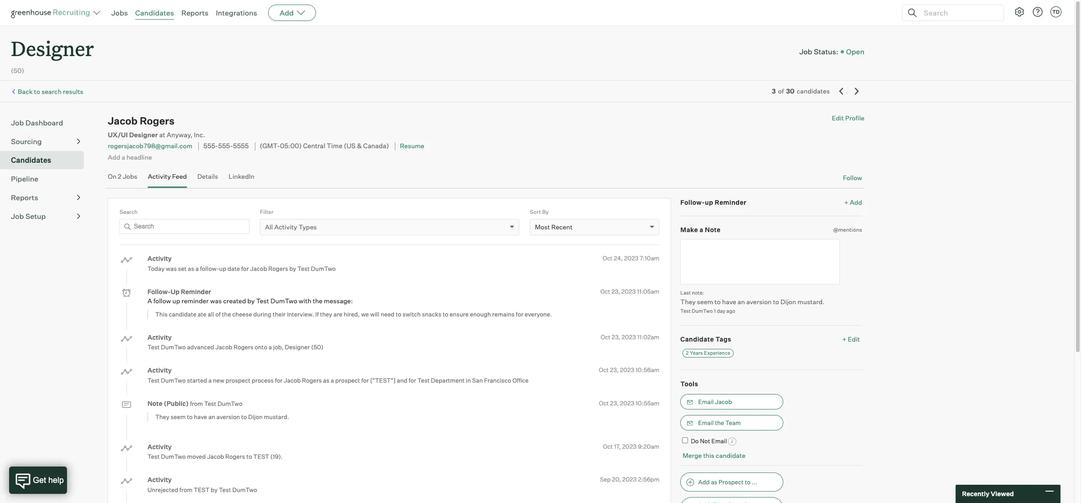 Task type: describe. For each thing, give the bounding box(es) containing it.
oct down oct 23, 2023 10:56am
[[599, 399, 609, 407]]

a follow up reminder was created by test dumtwo with the message:
[[148, 297, 353, 305]]

sep 20, 2023 2:56pm
[[600, 476, 660, 483]]

1 vertical spatial dijon
[[248, 413, 263, 421]]

sep
[[600, 476, 611, 483]]

all
[[265, 223, 273, 231]]

they inside the last note: they seem to have an aversion to dijon mustard. test dumtwo               1 day               ago
[[681, 298, 696, 306]]

1 horizontal spatial candidates link
[[135, 8, 174, 17]]

test right and
[[418, 377, 430, 384]]

up
[[171, 288, 180, 295]]

0 vertical spatial edit
[[832, 114, 844, 122]]

filter
[[260, 208, 274, 215]]

switch
[[403, 311, 421, 318]]

activity for test dumtwo started a new prospect process for jacob rogers as a prospect for ["test"] and for test department in san francisco office
[[148, 366, 172, 374]]

jacob inside button
[[715, 398, 732, 405]]

for right and
[[409, 377, 416, 384]]

this
[[704, 452, 715, 459]]

profile
[[846, 114, 865, 122]]

onto
[[255, 344, 267, 351]]

back
[[18, 88, 33, 95]]

td button
[[1051, 6, 1062, 17]]

back to search results link
[[18, 88, 83, 95]]

jacob right moved
[[207, 453, 224, 460]]

this
[[155, 311, 168, 318]]

(us
[[344, 142, 356, 150]]

ate
[[198, 311, 207, 318]]

&
[[357, 142, 362, 150]]

for left ["test"]
[[361, 377, 369, 384]]

interview.
[[287, 311, 314, 318]]

dumtwo down the test dumtwo moved jacob rogers to test (19).
[[232, 486, 257, 493]]

set
[[178, 265, 187, 272]]

+ edit link
[[840, 333, 863, 345]]

open
[[846, 47, 865, 56]]

0 vertical spatial 2
[[118, 172, 121, 180]]

new
[[213, 377, 224, 384]]

are
[[334, 311, 343, 318]]

by
[[542, 208, 549, 215]]

dumtwo up their
[[271, 297, 297, 305]]

add button
[[268, 5, 316, 21]]

last note: they seem to have an aversion to dijon mustard. test dumtwo               1 day               ago
[[681, 289, 825, 314]]

dumtwo up (public)
[[161, 377, 186, 384]]

0 horizontal spatial candidate
[[169, 311, 196, 318]]

hired,
[[344, 311, 360, 318]]

2023 left 10:55am
[[620, 399, 635, 407]]

Search text field
[[922, 6, 996, 19]]

test dumtwo started a new prospect process for jacob rogers as a prospect for ["test"] and for test department in san francisco office
[[148, 377, 529, 384]]

seem inside the last note: they seem to have an aversion to dijon mustard. test dumtwo               1 day               ago
[[697, 298, 714, 306]]

0 vertical spatial designer
[[11, 35, 94, 62]]

1 vertical spatial have
[[194, 413, 207, 421]]

test down "this"
[[148, 344, 160, 351]]

0 vertical spatial up
[[705, 198, 714, 206]]

test down the test dumtwo moved jacob rogers to test (19).
[[219, 486, 231, 493]]

everyone.
[[525, 311, 552, 318]]

1 vertical spatial test
[[194, 486, 210, 493]]

3
[[772, 87, 776, 95]]

0 vertical spatial as
[[188, 265, 194, 272]]

2 vertical spatial up
[[172, 297, 180, 305]]

setup
[[25, 212, 46, 221]]

2023 for unrejected from test by test dumtwo
[[623, 476, 637, 483]]

+ edit
[[843, 335, 860, 343]]

(gmt-05:00) central time (us & canada)
[[260, 142, 389, 150]]

test up unrejected
[[148, 453, 160, 460]]

dumtwo inside note (public) from test dumtwo
[[218, 400, 243, 407]]

job status:
[[800, 47, 839, 56]]

2023 for test dumtwo started a new prospect process for jacob rogers as a prospect for ["test"] and for test department in san francisco office
[[620, 366, 635, 374]]

oct for test dumtwo advanced jacob rogers onto a job, designer (50)
[[601, 333, 611, 341]]

0 horizontal spatial seem
[[171, 413, 186, 421]]

1 555- from the left
[[203, 142, 218, 150]]

designer inside the jacob rogers ux/ui designer at anyway, inc.
[[129, 131, 158, 139]]

10:55am
[[636, 399, 660, 407]]

2 horizontal spatial designer
[[285, 344, 310, 351]]

1 horizontal spatial 2
[[686, 350, 689, 356]]

0 horizontal spatial of
[[215, 311, 221, 318]]

from inside note (public) from test dumtwo
[[190, 400, 203, 407]]

process
[[252, 377, 274, 384]]

resume
[[400, 142, 424, 150]]

30
[[786, 87, 795, 95]]

oct 23, 2023 11:05am
[[601, 288, 660, 295]]

1 horizontal spatial candidates
[[135, 8, 174, 17]]

jacob rogers ux/ui designer at anyway, inc.
[[108, 115, 205, 139]]

most
[[535, 223, 550, 231]]

0 vertical spatial of
[[778, 87, 784, 95]]

(gmt-
[[260, 142, 280, 150]]

merge this candidate
[[683, 452, 746, 459]]

test left "started" at bottom
[[148, 377, 160, 384]]

candidate tags
[[681, 335, 732, 343]]

mustard. inside the last note: they seem to have an aversion to dijon mustard. test dumtwo               1 day               ago
[[798, 298, 825, 306]]

0 vertical spatial reports
[[181, 8, 209, 17]]

today
[[148, 265, 165, 272]]

add for add as prospect to ...
[[699, 478, 710, 486]]

moved
[[187, 453, 206, 460]]

do not email
[[691, 437, 727, 445]]

date
[[228, 265, 240, 272]]

pipeline
[[11, 174, 38, 183]]

resume link
[[400, 142, 424, 150]]

aversion inside the last note: they seem to have an aversion to dijon mustard. test dumtwo               1 day               ago
[[747, 298, 772, 306]]

if
[[315, 311, 319, 318]]

job for job setup
[[11, 212, 24, 221]]

time
[[327, 142, 343, 150]]

1 horizontal spatial test
[[253, 453, 269, 460]]

last
[[681, 289, 691, 296]]

0 vertical spatial the
[[313, 297, 323, 305]]

0 horizontal spatial reports
[[11, 193, 38, 202]]

recent
[[552, 223, 573, 231]]

job dashboard link
[[11, 117, 80, 128]]

anyway,
[[167, 131, 193, 139]]

oct 23, 2023 10:56am
[[599, 366, 660, 374]]

0 horizontal spatial they
[[155, 413, 169, 421]]

+ for + edit
[[843, 335, 847, 343]]

department
[[431, 377, 465, 384]]

ago
[[727, 308, 736, 314]]

email for email jacob
[[699, 398, 714, 405]]

5555
[[233, 142, 249, 150]]

not
[[700, 437, 710, 445]]

23, for test dumtwo started a new prospect process for jacob rogers as a prospect for ["test"] and for test department in san francisco office
[[610, 366, 619, 374]]

test inside the last note: they seem to have an aversion to dijon mustard. test dumtwo               1 day               ago
[[681, 308, 691, 314]]

job for job status:
[[800, 47, 813, 56]]

1 vertical spatial candidate
[[716, 452, 746, 459]]

edit profile link
[[832, 114, 865, 122]]

job setup link
[[11, 211, 80, 222]]

follow-up reminder
[[681, 198, 747, 206]]

@mentions
[[834, 226, 863, 233]]

for right date
[[241, 265, 249, 272]]

recently
[[962, 490, 990, 498]]

oct for test dumtwo moved jacob rogers to test (19).
[[603, 443, 613, 450]]

jacob right process at the bottom left
[[284, 377, 301, 384]]

dumtwo up the message:
[[311, 265, 336, 272]]

activity for test dumtwo moved jacob rogers to test (19).
[[148, 443, 172, 450]]

td button
[[1049, 5, 1064, 19]]

follow
[[153, 297, 171, 305]]

11:02am
[[638, 333, 660, 341]]

0 horizontal spatial was
[[166, 265, 177, 272]]

activity for test dumtwo advanced jacob rogers onto a job, designer (50)
[[148, 333, 172, 341]]

dashboard
[[25, 118, 63, 127]]

["test"]
[[370, 377, 396, 384]]

email jacob button
[[681, 394, 784, 409]]

types
[[299, 223, 317, 231]]

1 vertical spatial by
[[247, 297, 255, 305]]

message:
[[324, 297, 353, 305]]

an inside the last note: they seem to have an aversion to dijon mustard. test dumtwo               1 day               ago
[[738, 298, 745, 306]]

back to search results
[[18, 88, 83, 95]]

integrations
[[216, 8, 257, 17]]

francisco
[[484, 377, 511, 384]]

central
[[303, 142, 325, 150]]

activity feed link
[[148, 172, 187, 186]]

dijon inside the last note: they seem to have an aversion to dijon mustard. test dumtwo               1 day               ago
[[781, 298, 796, 306]]

add for add
[[280, 8, 294, 17]]



Task type: vqa. For each thing, say whether or not it's contained in the screenshot.
about
no



Task type: locate. For each thing, give the bounding box(es) containing it.
1 horizontal spatial the
[[313, 297, 323, 305]]

as inside the add as prospect to ... button
[[711, 478, 718, 486]]

reminder for follow-up reminder
[[181, 288, 211, 295]]

1 vertical spatial as
[[323, 377, 330, 384]]

555-555-5555
[[203, 142, 249, 150]]

on
[[108, 172, 116, 180]]

0 vertical spatial by
[[290, 265, 296, 272]]

2 prospect from the left
[[335, 377, 360, 384]]

0 horizontal spatial have
[[194, 413, 207, 421]]

up left date
[[219, 265, 226, 272]]

add for add a headline
[[108, 153, 120, 161]]

email up email the team on the bottom right
[[699, 398, 714, 405]]

reminder
[[182, 297, 209, 305]]

they
[[681, 298, 696, 306], [155, 413, 169, 421]]

follow- up follow
[[148, 288, 171, 295]]

status:
[[814, 47, 839, 56]]

dumtwo left moved
[[161, 453, 186, 460]]

the left team
[[715, 419, 724, 426]]

1 vertical spatial aversion
[[217, 413, 240, 421]]

office
[[513, 377, 529, 384]]

Do Not Email checkbox
[[683, 437, 688, 443]]

1 prospect from the left
[[226, 377, 250, 384]]

note right the make
[[705, 226, 721, 234]]

candidates link down the sourcing 'link'
[[11, 155, 80, 166]]

1 horizontal spatial edit
[[848, 335, 860, 343]]

0 horizontal spatial aversion
[[217, 413, 240, 421]]

0 horizontal spatial dijon
[[248, 413, 263, 421]]

experience
[[704, 350, 731, 356]]

add inside button
[[699, 478, 710, 486]]

2 vertical spatial email
[[712, 437, 727, 445]]

23,
[[612, 288, 620, 295], [612, 333, 621, 341], [610, 366, 619, 374], [610, 399, 619, 407]]

seem down note:
[[697, 298, 714, 306]]

sourcing
[[11, 137, 42, 146]]

from right (public)
[[190, 400, 203, 407]]

email jacob
[[699, 398, 732, 405]]

jacob up ux/ui at the left top of page
[[108, 115, 138, 127]]

most recent
[[535, 223, 573, 231]]

candidates right jobs link
[[135, 8, 174, 17]]

0 horizontal spatial test
[[194, 486, 210, 493]]

on 2 jobs
[[108, 172, 137, 180]]

23, left '11:02am' in the right of the page
[[612, 333, 621, 341]]

candidate
[[169, 311, 196, 318], [716, 452, 746, 459]]

most recent option
[[535, 223, 573, 231]]

1 vertical spatial +
[[843, 335, 847, 343]]

follow- for up
[[681, 198, 705, 206]]

1 vertical spatial 2
[[686, 350, 689, 356]]

1 horizontal spatial reminder
[[715, 198, 747, 206]]

follow-
[[681, 198, 705, 206], [148, 288, 171, 295]]

greenhouse recruiting image
[[11, 7, 93, 18]]

11:05am
[[637, 288, 660, 295]]

1 horizontal spatial (50)
[[311, 344, 324, 351]]

23, left 10:55am
[[610, 399, 619, 407]]

oct
[[603, 255, 613, 262], [601, 288, 610, 295], [601, 333, 611, 341], [599, 366, 609, 374], [599, 399, 609, 407], [603, 443, 613, 450]]

2023 right 20,
[[623, 476, 637, 483]]

oct for today was set as a follow-up date for jacob rogers by test dumtwo
[[603, 255, 613, 262]]

job setup
[[11, 212, 46, 221]]

have up the ago
[[722, 298, 737, 306]]

jacob up email the team on the bottom right
[[715, 398, 732, 405]]

(50) up the back
[[11, 67, 24, 74]]

+ add link
[[845, 198, 863, 207]]

inc.
[[194, 131, 205, 139]]

reminder up make a note
[[715, 198, 747, 206]]

reports link left 'integrations'
[[181, 8, 209, 17]]

the
[[313, 297, 323, 305], [222, 311, 231, 318], [715, 419, 724, 426]]

1 vertical spatial jobs
[[123, 172, 137, 180]]

2 horizontal spatial up
[[705, 198, 714, 206]]

up up make a note
[[705, 198, 714, 206]]

0 horizontal spatial note
[[148, 399, 163, 407]]

0 horizontal spatial candidates link
[[11, 155, 80, 166]]

1 vertical spatial designer
[[129, 131, 158, 139]]

day
[[717, 308, 726, 314]]

1 horizontal spatial dijon
[[781, 298, 796, 306]]

0 vertical spatial +
[[845, 198, 849, 206]]

Search text field
[[120, 219, 249, 234]]

for right remains
[[516, 311, 524, 318]]

7:10am
[[640, 255, 660, 262]]

1 vertical spatial from
[[180, 486, 192, 493]]

they seem to have an aversion to dijon mustard.
[[155, 413, 289, 421]]

note left (public)
[[148, 399, 163, 407]]

2 vertical spatial as
[[711, 478, 718, 486]]

activity for unrejected from test by test dumtwo
[[148, 476, 172, 484]]

of right all
[[215, 311, 221, 318]]

seem down (public)
[[171, 413, 186, 421]]

headline
[[127, 153, 152, 161]]

23, for test dumtwo advanced jacob rogers onto a job, designer (50)
[[612, 333, 621, 341]]

1 vertical spatial was
[[210, 297, 222, 305]]

1 vertical spatial candidates link
[[11, 155, 80, 166]]

by down the test dumtwo moved jacob rogers to test (19).
[[211, 486, 218, 493]]

their
[[273, 311, 286, 318]]

of right 3
[[778, 87, 784, 95]]

1 vertical spatial candidates
[[11, 156, 51, 165]]

follow-up reminder
[[148, 288, 211, 295]]

test left (19).
[[253, 453, 269, 460]]

1 horizontal spatial reports link
[[181, 8, 209, 17]]

job up sourcing
[[11, 118, 24, 127]]

feed
[[172, 172, 187, 180]]

sort by
[[530, 208, 549, 215]]

activity for today was set as a follow-up date for jacob rogers by test dumtwo
[[148, 255, 172, 262]]

up down 'up'
[[172, 297, 180, 305]]

2023 right 24,
[[624, 255, 639, 262]]

+ for + add
[[845, 198, 849, 206]]

jacob
[[108, 115, 138, 127], [250, 265, 267, 272], [215, 344, 232, 351], [284, 377, 301, 384], [715, 398, 732, 405], [207, 453, 224, 460]]

by up cheese
[[247, 297, 255, 305]]

0 vertical spatial note
[[705, 226, 721, 234]]

0 horizontal spatial follow-
[[148, 288, 171, 295]]

0 horizontal spatial candidates
[[11, 156, 51, 165]]

candidates down sourcing
[[11, 156, 51, 165]]

0 horizontal spatial designer
[[11, 35, 94, 62]]

1 vertical spatial of
[[215, 311, 221, 318]]

1 vertical spatial reports link
[[11, 192, 80, 203]]

1 horizontal spatial candidate
[[716, 452, 746, 459]]

20,
[[612, 476, 621, 483]]

created
[[223, 297, 246, 305]]

the inside email the team button
[[715, 419, 724, 426]]

...
[[752, 478, 758, 486]]

was left 'set'
[[166, 265, 177, 272]]

the right all
[[222, 311, 231, 318]]

2 555- from the left
[[218, 142, 233, 150]]

test dumtwo advanced jacob rogers onto a job, designer (50)
[[148, 344, 324, 351]]

note:
[[692, 289, 704, 296]]

2023 right the 17,
[[622, 443, 637, 450]]

0 vertical spatial they
[[681, 298, 696, 306]]

and
[[397, 377, 408, 384]]

today was set as a follow-up date for jacob rogers by test dumtwo
[[148, 265, 336, 272]]

0 vertical spatial job
[[800, 47, 813, 56]]

1 horizontal spatial reports
[[181, 8, 209, 17]]

designer right job,
[[285, 344, 310, 351]]

follow- for up
[[148, 288, 171, 295]]

job for job dashboard
[[11, 118, 24, 127]]

1 vertical spatial note
[[148, 399, 163, 407]]

1 horizontal spatial have
[[722, 298, 737, 306]]

pipeline link
[[11, 173, 80, 184]]

0 horizontal spatial reports link
[[11, 192, 80, 203]]

1 vertical spatial up
[[219, 265, 226, 272]]

aversion
[[747, 298, 772, 306], [217, 413, 240, 421]]

1 horizontal spatial they
[[681, 298, 696, 306]]

2 horizontal spatial the
[[715, 419, 724, 426]]

oct for a follow up reminder was created by test dumtwo with the message:
[[601, 288, 610, 295]]

0 vertical spatial dijon
[[781, 298, 796, 306]]

have inside the last note: they seem to have an aversion to dijon mustard. test dumtwo               1 day               ago
[[722, 298, 737, 306]]

enough
[[470, 311, 491, 318]]

dumtwo inside the last note: they seem to have an aversion to dijon mustard. test dumtwo               1 day               ago
[[692, 308, 713, 314]]

they down (public)
[[155, 413, 169, 421]]

for right process at the bottom left
[[275, 377, 283, 384]]

0 horizontal spatial the
[[222, 311, 231, 318]]

tags
[[716, 335, 732, 343]]

sort
[[530, 208, 541, 215]]

1 horizontal spatial up
[[219, 265, 226, 272]]

add inside popup button
[[280, 8, 294, 17]]

0 vertical spatial email
[[699, 398, 714, 405]]

advanced
[[187, 344, 214, 351]]

2023 for test dumtwo moved jacob rogers to test (19).
[[622, 443, 637, 450]]

oct left the 17,
[[603, 443, 613, 450]]

2 right 'on'
[[118, 172, 121, 180]]

0 vertical spatial (50)
[[11, 67, 24, 74]]

merge
[[683, 452, 702, 459]]

2023 for a follow up reminder was created by test dumtwo with the message:
[[622, 288, 636, 295]]

of
[[778, 87, 784, 95], [215, 311, 221, 318]]

2023 left 10:56am
[[620, 366, 635, 374]]

reports link up job setup link
[[11, 192, 80, 203]]

tools
[[681, 380, 699, 388]]

recently viewed
[[962, 490, 1014, 498]]

2 vertical spatial by
[[211, 486, 218, 493]]

1 vertical spatial seem
[[171, 413, 186, 421]]

rogersjacob798@gmail.com
[[108, 142, 192, 150]]

reminder for follow-up reminder
[[715, 198, 747, 206]]

(50) down if
[[311, 344, 324, 351]]

candidates link right jobs link
[[135, 8, 174, 17]]

1 vertical spatial the
[[222, 311, 231, 318]]

candidates link
[[135, 8, 174, 17], [11, 155, 80, 166]]

0 vertical spatial follow-
[[681, 198, 705, 206]]

email up not
[[699, 419, 714, 426]]

jacob inside the jacob rogers ux/ui designer at anyway, inc.
[[108, 115, 138, 127]]

0 horizontal spatial an
[[208, 413, 215, 421]]

was up all
[[210, 297, 222, 305]]

test inside note (public) from test dumtwo
[[204, 400, 216, 407]]

job left status:
[[800, 47, 813, 56]]

designer up rogersjacob798@gmail.com link
[[129, 131, 158, 139]]

0 vertical spatial an
[[738, 298, 745, 306]]

dumtwo left advanced
[[161, 344, 186, 351]]

merge this candidate link
[[683, 452, 746, 459]]

oct for test dumtwo started a new prospect process for jacob rogers as a prospect for ["test"] and for test department in san francisco office
[[599, 366, 609, 374]]

from right unrejected
[[180, 486, 192, 493]]

0 horizontal spatial prospect
[[226, 377, 250, 384]]

0 horizontal spatial 2
[[118, 172, 121, 180]]

candidate right this
[[716, 452, 746, 459]]

jacob right date
[[250, 265, 267, 272]]

on 2 jobs link
[[108, 172, 137, 186]]

prospect
[[719, 478, 744, 486]]

(public)
[[164, 399, 189, 407]]

1 horizontal spatial prospect
[[335, 377, 360, 384]]

1
[[714, 308, 716, 314]]

0 vertical spatial aversion
[[747, 298, 772, 306]]

oct down oct 24, 2023 7:10am
[[601, 288, 610, 295]]

email right not
[[712, 437, 727, 445]]

0 horizontal spatial mustard.
[[264, 413, 289, 421]]

started
[[187, 377, 207, 384]]

test up during
[[256, 297, 269, 305]]

email the team
[[699, 419, 741, 426]]

oct left 24,
[[603, 255, 613, 262]]

jacob right advanced
[[215, 344, 232, 351]]

23, left 10:56am
[[610, 366, 619, 374]]

2023 for test dumtwo advanced jacob rogers onto a job, designer (50)
[[622, 333, 636, 341]]

1 vertical spatial follow-
[[148, 288, 171, 295]]

by down all activity types
[[290, 265, 296, 272]]

1 vertical spatial they
[[155, 413, 169, 421]]

candidate down 'reminder'
[[169, 311, 196, 318]]

0 vertical spatial reminder
[[715, 198, 747, 206]]

1 vertical spatial (50)
[[311, 344, 324, 351]]

test down last on the right of page
[[681, 308, 691, 314]]

candidates
[[797, 87, 830, 95]]

have down note (public) from test dumtwo
[[194, 413, 207, 421]]

dumtwo left 1
[[692, 308, 713, 314]]

search
[[41, 88, 62, 95]]

None text field
[[681, 239, 840, 284]]

rogers inside the jacob rogers ux/ui designer at anyway, inc.
[[140, 115, 175, 127]]

23, left 11:05am
[[612, 288, 620, 295]]

rogersjacob798@gmail.com link
[[108, 142, 192, 150]]

activity feed
[[148, 172, 187, 180]]

add
[[280, 8, 294, 17], [108, 153, 120, 161], [850, 198, 863, 206], [699, 478, 710, 486]]

oct up 'oct 23, 2023 10:55am'
[[599, 366, 609, 374]]

test down moved
[[194, 486, 210, 493]]

test up "with"
[[298, 265, 310, 272]]

555-
[[203, 142, 218, 150], [218, 142, 233, 150]]

job dashboard
[[11, 118, 63, 127]]

1 horizontal spatial as
[[323, 377, 330, 384]]

designer down "greenhouse recruiting" 'image'
[[11, 35, 94, 62]]

configure image
[[1014, 6, 1025, 17]]

at
[[159, 131, 165, 139]]

1 vertical spatial job
[[11, 118, 24, 127]]

prospect left ["test"]
[[335, 377, 360, 384]]

td
[[1053, 9, 1060, 15]]

2023 left '11:02am' in the right of the page
[[622, 333, 636, 341]]

1 vertical spatial email
[[699, 419, 714, 426]]

0 vertical spatial seem
[[697, 298, 714, 306]]

email for email the team
[[699, 419, 714, 426]]

dumtwo up "they seem to have an aversion to dijon mustard."
[[218, 400, 243, 407]]

remains
[[492, 311, 515, 318]]

oct 23, 2023 11:02am
[[601, 333, 660, 341]]

0 horizontal spatial (50)
[[11, 67, 24, 74]]

they down last on the right of page
[[681, 298, 696, 306]]

2 horizontal spatial as
[[711, 478, 718, 486]]

1 horizontal spatial an
[[738, 298, 745, 306]]

reminder up 'reminder'
[[181, 288, 211, 295]]

edit profile
[[832, 114, 865, 122]]

to
[[34, 88, 40, 95], [715, 298, 721, 306], [773, 298, 779, 306], [396, 311, 402, 318], [443, 311, 449, 318], [187, 413, 193, 421], [241, 413, 247, 421], [246, 453, 252, 460], [745, 478, 751, 486]]

23, for a follow up reminder was created by test dumtwo with the message:
[[612, 288, 620, 295]]

+
[[845, 198, 849, 206], [843, 335, 847, 343]]

follow- up the make
[[681, 198, 705, 206]]

test up "they seem to have an aversion to dijon mustard."
[[204, 400, 216, 407]]

jobs link
[[111, 8, 128, 17]]

we
[[361, 311, 369, 318]]

1 horizontal spatial was
[[210, 297, 222, 305]]

the right "with"
[[313, 297, 323, 305]]

oct up oct 23, 2023 10:56am
[[601, 333, 611, 341]]

0 horizontal spatial up
[[172, 297, 180, 305]]

555- up linkedin
[[218, 142, 233, 150]]

2023 for today was set as a follow-up date for jacob rogers by test dumtwo
[[624, 255, 639, 262]]

to inside button
[[745, 478, 751, 486]]

0 vertical spatial jobs
[[111, 8, 128, 17]]

job left setup
[[11, 212, 24, 221]]

all activity types
[[265, 223, 317, 231]]

0 horizontal spatial as
[[188, 265, 194, 272]]

prospect right new
[[226, 377, 250, 384]]

555- down inc.
[[203, 142, 218, 150]]

1 horizontal spatial by
[[247, 297, 255, 305]]

2 left years
[[686, 350, 689, 356]]

1 horizontal spatial of
[[778, 87, 784, 95]]

add as prospect to ...
[[699, 478, 758, 486]]

1 horizontal spatial designer
[[129, 131, 158, 139]]

2023 left 11:05am
[[622, 288, 636, 295]]

0 vertical spatial from
[[190, 400, 203, 407]]

0 vertical spatial candidate
[[169, 311, 196, 318]]

1 vertical spatial an
[[208, 413, 215, 421]]

dumtwo
[[311, 265, 336, 272], [271, 297, 297, 305], [692, 308, 713, 314], [161, 344, 186, 351], [161, 377, 186, 384], [218, 400, 243, 407], [161, 453, 186, 460], [232, 486, 257, 493]]

0 horizontal spatial by
[[211, 486, 218, 493]]

1 vertical spatial reports
[[11, 193, 38, 202]]

this candidate ate all of the cheese during their interview. if they are hired, we will need to switch snacks to ensure enough remains for everyone.
[[155, 311, 552, 318]]

1 horizontal spatial mustard.
[[798, 298, 825, 306]]

reports down pipeline
[[11, 193, 38, 202]]

(19).
[[271, 453, 283, 460]]

0 horizontal spatial reminder
[[181, 288, 211, 295]]



